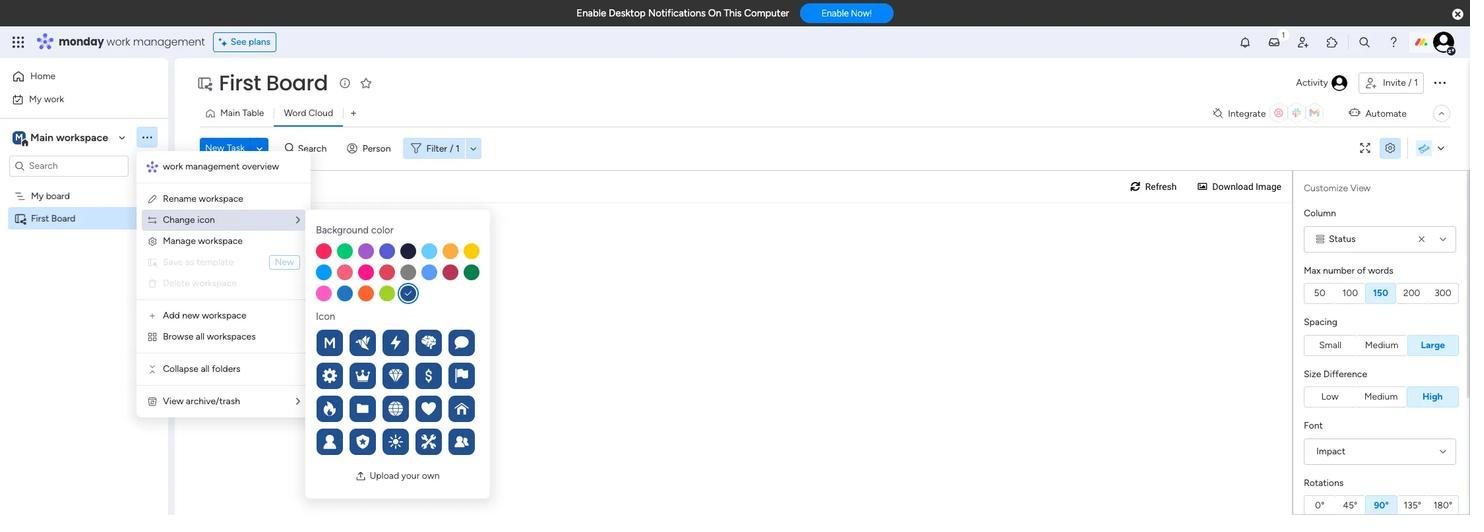 Task type: locate. For each thing, give the bounding box(es) containing it.
menu
[[137, 151, 311, 418]]

enable for enable desktop notifications on this computer
[[577, 7, 606, 19]]

list arrow image
[[296, 216, 300, 225], [296, 397, 300, 406]]

1 inside "invite / 1" button
[[1415, 77, 1418, 88]]

45°
[[1343, 500, 1358, 511]]

0 vertical spatial new
[[205, 142, 224, 154]]

main table button
[[200, 103, 274, 124]]

workspace for manage workspace
[[198, 236, 243, 247]]

invite / 1
[[1383, 77, 1418, 88]]

enable inside button
[[822, 8, 849, 19]]

1 vertical spatial my
[[31, 190, 44, 202]]

0 vertical spatial management
[[133, 34, 205, 49]]

work up rename
[[163, 161, 183, 172]]

new inside button
[[205, 142, 224, 154]]

workspace for delete workspace
[[192, 278, 237, 289]]

0 vertical spatial my
[[29, 93, 42, 105]]

0 vertical spatial all
[[196, 331, 205, 342]]

1 vertical spatial medium button
[[1356, 387, 1407, 408]]

autopilot image
[[1349, 104, 1361, 121]]

background
[[316, 224, 369, 236]]

1 horizontal spatial board
[[266, 68, 328, 98]]

0 horizontal spatial view
[[163, 396, 184, 407]]

board down board
[[51, 213, 76, 224]]

options image
[[1432, 74, 1448, 90]]

1 vertical spatial all
[[201, 364, 210, 375]]

invite
[[1383, 77, 1406, 88]]

view archive/trash image
[[147, 396, 158, 407]]

dapulse close image
[[1453, 8, 1464, 21]]

180° button
[[1428, 495, 1459, 515]]

135°
[[1404, 500, 1422, 511]]

my work button
[[8, 89, 142, 110]]

high
[[1423, 391, 1443, 402]]

collapse all folders image
[[147, 364, 158, 375]]

first right shareable board icon
[[31, 213, 49, 224]]

/ for filter
[[450, 143, 454, 154]]

90°
[[1374, 500, 1389, 511]]

medium button for size difference
[[1356, 387, 1407, 408]]

1 vertical spatial first board
[[31, 213, 76, 224]]

add new workspace image
[[147, 311, 158, 321]]

medium button down difference
[[1356, 387, 1407, 408]]

main inside main table button
[[220, 108, 240, 119]]

notifications
[[648, 7, 706, 19]]

integrate
[[1228, 108, 1266, 119]]

0 horizontal spatial enable
[[577, 7, 606, 19]]

1 vertical spatial view
[[163, 396, 184, 407]]

Search field
[[295, 139, 334, 158]]

all left folders
[[201, 364, 210, 375]]

new up work management overview
[[205, 142, 224, 154]]

0 vertical spatial board
[[266, 68, 328, 98]]

workspace for rename workspace
[[199, 193, 243, 205]]

filter / 1
[[427, 143, 460, 154]]

management down the new task button
[[185, 161, 240, 172]]

m left main workspace at the top left
[[15, 132, 23, 143]]

apps image
[[1326, 36, 1339, 49]]

this
[[724, 7, 742, 19]]

1 vertical spatial medium
[[1365, 391, 1398, 402]]

difference
[[1324, 368, 1368, 380]]

1 vertical spatial first
[[31, 213, 49, 224]]

automate
[[1366, 108, 1407, 119]]

first board
[[219, 68, 328, 98], [31, 213, 76, 224]]

workspace up template
[[198, 236, 243, 247]]

1 list arrow image from the top
[[296, 216, 300, 225]]

work inside "button"
[[44, 93, 64, 105]]

1 horizontal spatial work
[[107, 34, 130, 49]]

archive/trash
[[186, 396, 240, 407]]

my left board
[[31, 190, 44, 202]]

150 button
[[1366, 283, 1396, 304]]

1 vertical spatial /
[[450, 143, 454, 154]]

0 horizontal spatial m
[[15, 132, 23, 143]]

1 left "arrow down" image
[[456, 143, 460, 154]]

icon
[[197, 214, 215, 226]]

0 vertical spatial /
[[1409, 77, 1412, 88]]

save as template
[[163, 257, 234, 268]]

view right customize
[[1351, 183, 1371, 194]]

menu item
[[147, 255, 300, 270]]

main table
[[220, 108, 264, 119]]

view right view archive/trash icon
[[163, 396, 184, 407]]

browse all workspaces
[[163, 331, 256, 342]]

medium button for spacing
[[1357, 335, 1408, 356]]

0 horizontal spatial first
[[31, 213, 49, 224]]

enable for enable now!
[[822, 8, 849, 19]]

medium up difference
[[1365, 339, 1399, 351]]

work
[[107, 34, 130, 49], [44, 93, 64, 105], [163, 161, 183, 172]]

0 horizontal spatial /
[[450, 143, 454, 154]]

0 vertical spatial main
[[220, 108, 240, 119]]

rename workspace image
[[147, 194, 158, 205]]

all for browse
[[196, 331, 205, 342]]

1 horizontal spatial /
[[1409, 77, 1412, 88]]

1 vertical spatial 1
[[456, 143, 460, 154]]

manage workspace
[[163, 236, 243, 247]]

column
[[1304, 208, 1336, 219]]

0 vertical spatial view
[[1351, 183, 1371, 194]]

workspace inside menu item
[[192, 278, 237, 289]]

/ inside button
[[1409, 77, 1412, 88]]

0 vertical spatial medium
[[1365, 339, 1399, 351]]

2 list arrow image from the top
[[296, 397, 300, 406]]

work right monday
[[107, 34, 130, 49]]

1
[[1415, 77, 1418, 88], [456, 143, 460, 154]]

1 vertical spatial main
[[30, 131, 53, 143]]

1 right invite
[[1415, 77, 1418, 88]]

service icon image
[[147, 257, 158, 268]]

0 vertical spatial first board
[[219, 68, 328, 98]]

activity button
[[1291, 73, 1354, 94]]

1 vertical spatial list arrow image
[[296, 397, 300, 406]]

all down add new workspace
[[196, 331, 205, 342]]

workspaces
[[207, 331, 256, 342]]

1 horizontal spatial new
[[275, 257, 294, 268]]

shareable board image
[[197, 75, 212, 91]]

200 button
[[1396, 283, 1428, 304]]

enable left desktop
[[577, 7, 606, 19]]

1 horizontal spatial view
[[1351, 183, 1371, 194]]

workspace image
[[13, 130, 26, 145]]

menu containing work management overview
[[137, 151, 311, 418]]

add to favorites image
[[360, 76, 373, 89]]

task
[[227, 142, 245, 154]]

list box
[[0, 182, 168, 408]]

my inside "button"
[[29, 93, 42, 105]]

0 vertical spatial m
[[15, 132, 23, 143]]

upload your own
[[370, 470, 440, 482]]

delete
[[163, 278, 190, 289]]

0 horizontal spatial main
[[30, 131, 53, 143]]

m inside workspace image
[[15, 132, 23, 143]]

workspace up search in workspace field
[[56, 131, 108, 143]]

my work
[[29, 93, 64, 105]]

workspace up icon
[[199, 193, 243, 205]]

delete workspace
[[163, 278, 237, 289]]

0 horizontal spatial 1
[[456, 143, 460, 154]]

delete workspace image
[[147, 278, 158, 289]]

0 vertical spatial 1
[[1415, 77, 1418, 88]]

main for main workspace
[[30, 131, 53, 143]]

1 horizontal spatial m
[[324, 334, 336, 352]]

monday work management
[[59, 34, 205, 49]]

board up word at the top
[[266, 68, 328, 98]]

color
[[371, 224, 394, 236]]

enable left now!
[[822, 8, 849, 19]]

0 horizontal spatial board
[[51, 213, 76, 224]]

plans
[[249, 36, 271, 47]]

list arrow image for view archive/trash
[[296, 397, 300, 406]]

0 horizontal spatial new
[[205, 142, 224, 154]]

workspace down template
[[192, 278, 237, 289]]

customize view
[[1304, 183, 1371, 194]]

medium down difference
[[1365, 391, 1398, 402]]

1 vertical spatial work
[[44, 93, 64, 105]]

45° button
[[1335, 495, 1366, 515]]

search everything image
[[1358, 36, 1372, 49]]

view
[[1351, 183, 1371, 194], [163, 396, 184, 407]]

option
[[0, 184, 168, 187]]

enable
[[577, 7, 606, 19], [822, 8, 849, 19]]

see
[[231, 36, 246, 47]]

first board down my board
[[31, 213, 76, 224]]

0 vertical spatial list arrow image
[[296, 216, 300, 225]]

workspace for main workspace
[[56, 131, 108, 143]]

1 vertical spatial m
[[324, 334, 336, 352]]

2 horizontal spatial work
[[163, 161, 183, 172]]

rename
[[163, 193, 197, 205]]

open full screen image
[[1355, 143, 1376, 153]]

add
[[163, 310, 180, 321]]

0 vertical spatial work
[[107, 34, 130, 49]]

1 vertical spatial new
[[275, 257, 294, 268]]

m down the icon
[[324, 334, 336, 352]]

1 for invite / 1
[[1415, 77, 1418, 88]]

100
[[1343, 288, 1358, 299]]

word
[[284, 108, 306, 119]]

1 horizontal spatial enable
[[822, 8, 849, 19]]

menu item inside menu
[[147, 255, 300, 270]]

main left table
[[220, 108, 240, 119]]

management up shareable board image
[[133, 34, 205, 49]]

first up main table
[[219, 68, 261, 98]]

first board up table
[[219, 68, 328, 98]]

135° button
[[1398, 495, 1428, 515]]

new up delete workspace menu item
[[275, 257, 294, 268]]

/ right filter
[[450, 143, 454, 154]]

v2 status outline image
[[1317, 235, 1325, 244]]

medium button
[[1357, 335, 1408, 356], [1356, 387, 1407, 408]]

1 horizontal spatial 1
[[1415, 77, 1418, 88]]

medium button up difference
[[1357, 335, 1408, 356]]

main right workspace image
[[30, 131, 53, 143]]

main inside workspace selection element
[[30, 131, 53, 143]]

work management overview
[[163, 161, 279, 172]]

upload your own button
[[351, 466, 445, 487]]

low button
[[1304, 387, 1356, 408]]

my down home
[[29, 93, 42, 105]]

main
[[220, 108, 240, 119], [30, 131, 53, 143]]

on
[[708, 7, 722, 19]]

work down home
[[44, 93, 64, 105]]

small button
[[1304, 335, 1357, 356]]

0 horizontal spatial first board
[[31, 213, 76, 224]]

1 horizontal spatial main
[[220, 108, 240, 119]]

dapulse integrations image
[[1213, 109, 1223, 118]]

/ right invite
[[1409, 77, 1412, 88]]

1 horizontal spatial first
[[219, 68, 261, 98]]

my inside list box
[[31, 190, 44, 202]]

show board description image
[[337, 77, 353, 90]]

invite / 1 button
[[1359, 73, 1424, 94]]

rotations
[[1304, 477, 1344, 489]]

1 for filter / 1
[[456, 143, 460, 154]]

/ for invite
[[1409, 77, 1412, 88]]

0 horizontal spatial work
[[44, 93, 64, 105]]

menu item containing save as template
[[147, 255, 300, 270]]

new
[[205, 142, 224, 154], [275, 257, 294, 268]]

0 vertical spatial medium button
[[1357, 335, 1408, 356]]

2 vertical spatial work
[[163, 161, 183, 172]]

board
[[266, 68, 328, 98], [51, 213, 76, 224]]



Task type: vqa. For each thing, say whether or not it's contained in the screenshot.
100 on the right bottom
yes



Task type: describe. For each thing, give the bounding box(es) containing it.
large button
[[1408, 335, 1459, 356]]

100 button
[[1335, 283, 1366, 304]]

font
[[1304, 420, 1323, 431]]

work for monday
[[107, 34, 130, 49]]

small
[[1320, 339, 1342, 351]]

high button
[[1407, 387, 1459, 408]]

background color
[[316, 224, 394, 236]]

help image
[[1387, 36, 1401, 49]]

desktop
[[609, 7, 646, 19]]

as
[[185, 257, 194, 268]]

new task button
[[200, 138, 250, 159]]

inbox image
[[1268, 36, 1281, 49]]

First Board field
[[216, 68, 331, 98]]

my for my board
[[31, 190, 44, 202]]

home button
[[8, 66, 142, 87]]

200
[[1404, 288, 1421, 299]]

0°
[[1316, 500, 1325, 511]]

1 image
[[1278, 27, 1290, 42]]

activity
[[1297, 77, 1329, 88]]

my board
[[31, 190, 70, 202]]

save
[[163, 257, 183, 268]]

1 vertical spatial management
[[185, 161, 240, 172]]

person
[[363, 143, 391, 154]]

view inside menu
[[163, 396, 184, 407]]

cloud
[[309, 108, 333, 119]]

see plans button
[[213, 32, 277, 52]]

all for collapse
[[201, 364, 210, 375]]

work for my
[[44, 93, 64, 105]]

monday
[[59, 34, 104, 49]]

spacing
[[1304, 317, 1338, 328]]

max number of words
[[1304, 265, 1394, 276]]

list box containing my board
[[0, 182, 168, 408]]

90° button
[[1366, 495, 1398, 515]]

1 vertical spatial board
[[51, 213, 76, 224]]

manage
[[163, 236, 196, 247]]

change
[[163, 214, 195, 226]]

home
[[30, 71, 56, 82]]

new task
[[205, 142, 245, 154]]

table
[[242, 108, 264, 119]]

impact
[[1317, 446, 1346, 457]]

change icon
[[163, 214, 215, 226]]

first board inside list box
[[31, 213, 76, 224]]

word cloud
[[284, 108, 333, 119]]

size
[[1304, 368, 1322, 380]]

Search in workspace field
[[28, 158, 110, 174]]

main for main table
[[220, 108, 240, 119]]

collapse board header image
[[1437, 108, 1447, 119]]

new
[[182, 310, 200, 321]]

workspace options image
[[141, 131, 154, 144]]

invite members image
[[1297, 36, 1310, 49]]

collapse
[[163, 364, 199, 375]]

change icon image
[[147, 215, 158, 226]]

enable desktop notifications on this computer
[[577, 7, 789, 19]]

template
[[197, 257, 234, 268]]

150
[[1373, 288, 1389, 299]]

rename workspace
[[163, 193, 243, 205]]

0 vertical spatial first
[[219, 68, 261, 98]]

browse all workspaces image
[[147, 332, 158, 342]]

0° button
[[1304, 495, 1335, 515]]

photo icon image
[[356, 471, 366, 482]]

angle down image
[[256, 143, 263, 153]]

medium for size difference
[[1365, 391, 1398, 402]]

settings image
[[1380, 143, 1401, 153]]

filter
[[427, 143, 447, 154]]

number
[[1323, 265, 1355, 276]]

enable now!
[[822, 8, 872, 19]]

board
[[46, 190, 70, 202]]

enable now! button
[[800, 3, 894, 23]]

upload
[[370, 470, 399, 482]]

own
[[422, 470, 440, 482]]

word cloud button
[[274, 103, 343, 124]]

select product image
[[12, 36, 25, 49]]

shareable board image
[[14, 212, 26, 225]]

status
[[1329, 233, 1356, 244]]

notifications image
[[1239, 36, 1252, 49]]

my for my work
[[29, 93, 42, 105]]

300
[[1435, 288, 1452, 299]]

browse
[[163, 331, 194, 342]]

add new workspace
[[163, 310, 246, 321]]

icon
[[316, 310, 335, 322]]

now!
[[851, 8, 872, 19]]

manage workspace image
[[147, 236, 158, 247]]

medium for spacing
[[1365, 339, 1399, 351]]

180°
[[1434, 500, 1453, 511]]

first inside list box
[[31, 213, 49, 224]]

words
[[1369, 265, 1394, 276]]

low
[[1322, 391, 1339, 402]]

workspace selection element
[[13, 130, 110, 147]]

folders
[[212, 364, 241, 375]]

50 button
[[1304, 283, 1335, 304]]

arrow down image
[[466, 141, 481, 156]]

max
[[1304, 265, 1321, 276]]

add view image
[[351, 109, 356, 118]]

new for new
[[275, 257, 294, 268]]

jacob simon image
[[1434, 32, 1455, 53]]

delete workspace menu item
[[147, 276, 300, 292]]

new for new task
[[205, 142, 224, 154]]

customize
[[1304, 183, 1348, 194]]

large
[[1421, 339, 1445, 351]]

300 button
[[1428, 283, 1459, 304]]

your
[[401, 470, 420, 482]]

50
[[1315, 288, 1326, 299]]

main workspace
[[30, 131, 108, 143]]

of
[[1357, 265, 1366, 276]]

list arrow image for change icon
[[296, 216, 300, 225]]

workspace up workspaces
[[202, 310, 246, 321]]

v2 search image
[[285, 141, 295, 156]]

size difference
[[1304, 368, 1368, 380]]

1 horizontal spatial first board
[[219, 68, 328, 98]]



